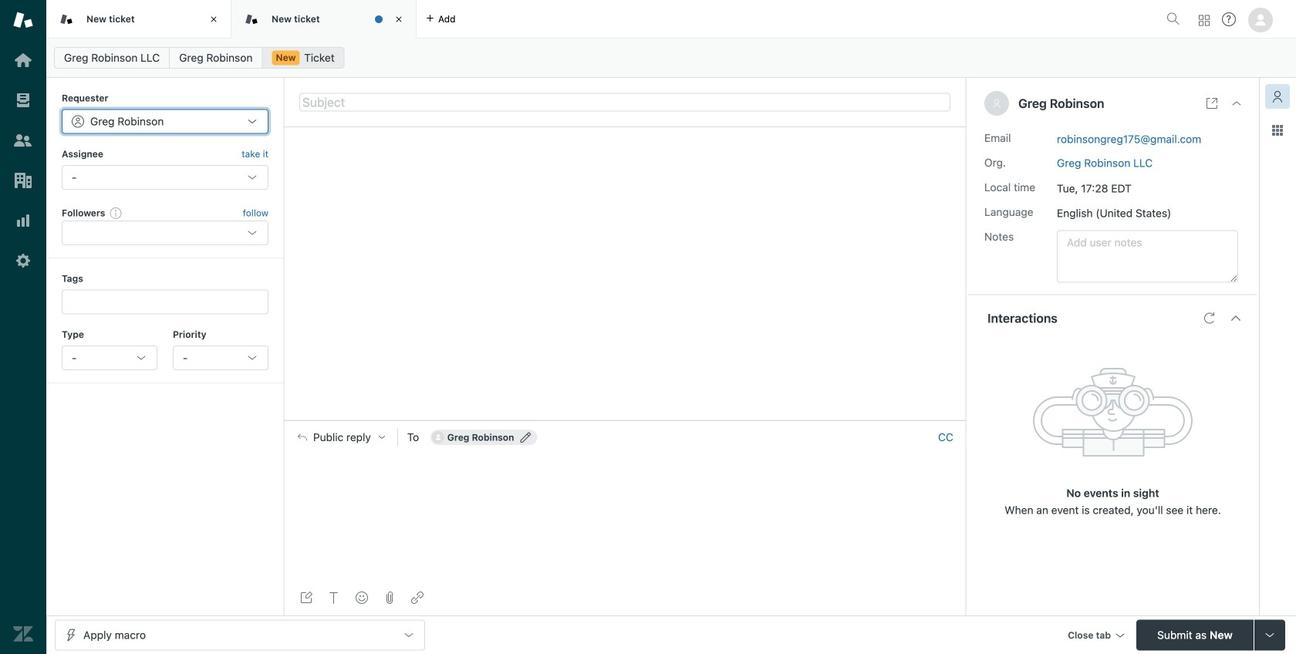 Task type: locate. For each thing, give the bounding box(es) containing it.
get help image
[[1223, 12, 1236, 26]]

add attachment image
[[384, 592, 396, 604]]

draft mode image
[[300, 592, 313, 604]]

tabs tab list
[[46, 0, 1161, 39]]

main element
[[0, 0, 46, 654]]

0 horizontal spatial close image
[[206, 12, 222, 27]]

2 close image from the left
[[391, 12, 407, 27]]

secondary element
[[46, 42, 1297, 73]]

info on adding followers image
[[110, 207, 122, 219]]

user image
[[993, 99, 1002, 108]]

reporting image
[[13, 211, 33, 231]]

tab
[[46, 0, 232, 39], [232, 0, 417, 39]]

1 close image from the left
[[206, 12, 222, 27]]

close image
[[206, 12, 222, 27], [391, 12, 407, 27]]

view more details image
[[1206, 97, 1219, 110]]

displays possible ticket submission types image
[[1264, 629, 1277, 642]]

1 horizontal spatial close image
[[391, 12, 407, 27]]



Task type: describe. For each thing, give the bounding box(es) containing it.
customers image
[[13, 130, 33, 150]]

organizations image
[[13, 171, 33, 191]]

robinsongreg175@gmail.com image
[[432, 431, 444, 444]]

admin image
[[13, 251, 33, 271]]

minimize composer image
[[619, 414, 631, 427]]

user image
[[994, 100, 1000, 108]]

edit user image
[[521, 432, 531, 443]]

Subject field
[[299, 93, 951, 112]]

insert emojis image
[[356, 592, 368, 604]]

close image
[[1231, 97, 1243, 110]]

views image
[[13, 90, 33, 110]]

customer context image
[[1272, 90, 1284, 103]]

Add user notes text field
[[1057, 230, 1239, 283]]

zendesk image
[[13, 624, 33, 644]]

1 tab from the left
[[46, 0, 232, 39]]

add link (cmd k) image
[[411, 592, 424, 604]]

get started image
[[13, 50, 33, 70]]

apps image
[[1272, 124, 1284, 137]]

2 tab from the left
[[232, 0, 417, 39]]

zendesk products image
[[1199, 15, 1210, 26]]

format text image
[[328, 592, 340, 604]]

zendesk support image
[[13, 10, 33, 30]]



Task type: vqa. For each thing, say whether or not it's contained in the screenshot.
Organizations icon
yes



